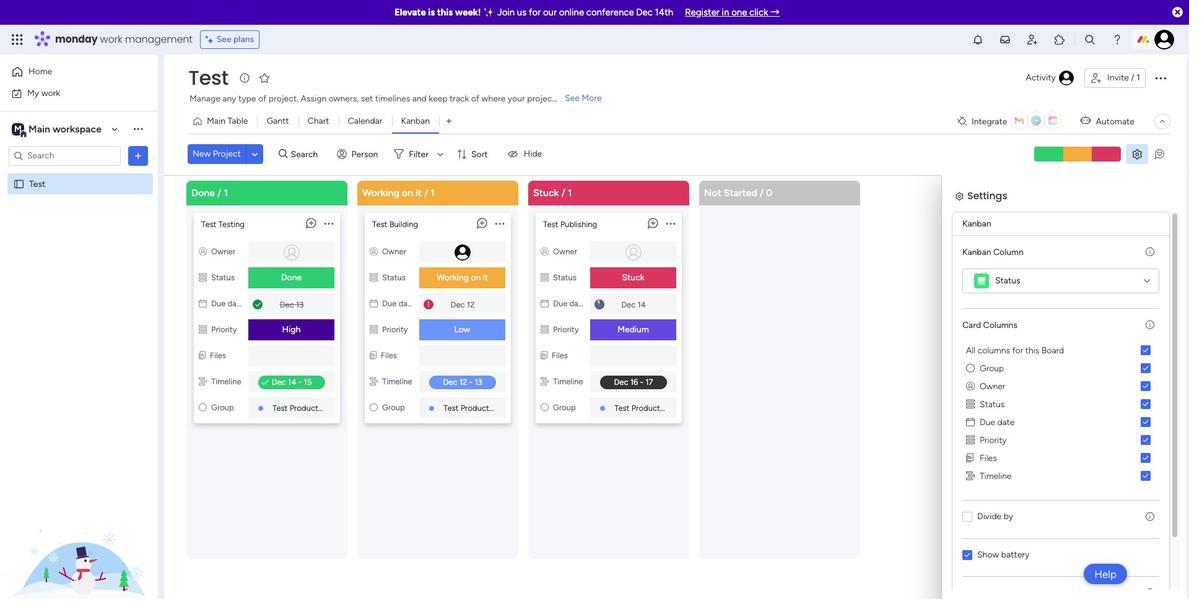 Task type: describe. For each thing, give the bounding box(es) containing it.
started
[[724, 187, 758, 199]]

on for working on it / 1
[[402, 187, 413, 199]]

files for working
[[381, 351, 397, 360]]

invite / 1 button
[[1085, 68, 1146, 88]]

settings for small timeline column outline icon to the bottom's group option
[[967, 208, 1007, 222]]

working for working on it
[[437, 272, 469, 283]]

add view image
[[447, 117, 452, 126]]

publishing
[[561, 220, 597, 229]]

14th
[[655, 7, 674, 18]]

card columns for rightmost small timeline column outline image
[[963, 320, 1018, 331]]

show for small timeline column outline icon to the bottom
[[977, 577, 999, 587]]

workspace selection element
[[12, 122, 103, 138]]

online
[[559, 7, 584, 18]]

group option for rightmost small timeline column outline image
[[963, 360, 1160, 378]]

priority for working
[[382, 325, 408, 334]]

register in one click → link
[[685, 7, 780, 18]]

person
[[352, 149, 378, 160]]

columns for v2 sun outline icon related to small timeline column outline icon to the bottom's group option
[[978, 372, 1010, 383]]

elevate is this week! ✨ join us for our online conference dec 14th
[[395, 7, 674, 18]]

/ left 0
[[760, 187, 764, 199]]

stuck for stuck
[[622, 272, 645, 283]]

options image for stuck / 1
[[666, 213, 676, 235]]

help button
[[1084, 564, 1128, 585]]

manage
[[190, 94, 220, 104]]

0 vertical spatial board
[[1042, 345, 1065, 356]]

owner for stuck
[[553, 247, 578, 256]]

owner for working
[[382, 247, 407, 256]]

v2 status outline image for high
[[199, 325, 207, 334]]

automate
[[1096, 116, 1135, 127]]

dapulse person column image
[[199, 247, 207, 256]]

all columns for this board for v2 sun outline icon related to group option for rightmost small timeline column outline image
[[967, 345, 1065, 356]]

inbox image
[[999, 33, 1012, 46]]

by for rightmost small timeline column outline image
[[1004, 512, 1014, 522]]

lottie animation element
[[0, 475, 158, 600]]

stands.
[[558, 94, 585, 104]]

2 vertical spatial v2 sun outline image
[[370, 403, 378, 412]]

due for working
[[382, 299, 397, 308]]

main for main table
[[207, 116, 226, 126]]

status option for small timeline column outline icon to the bottom's group option
[[962, 422, 1169, 440]]

see for see more
[[565, 93, 580, 103]]

new project button
[[188, 145, 246, 164]]

dec 12
[[451, 300, 475, 309]]

0 horizontal spatial options image
[[495, 213, 505, 235]]

monday work management
[[55, 32, 193, 46]]

home
[[29, 66, 52, 77]]

working on it / 1
[[362, 187, 435, 199]]

v2 info image for small timeline column outline icon to the bottom's group option
[[1156, 347, 1164, 357]]

workspace image
[[12, 122, 24, 136]]

us
[[517, 7, 527, 18]]

manage any type of project. assign owners, set timelines and keep track of where your project stands.
[[190, 94, 585, 104]]

divide by for rightmost small timeline column outline image
[[978, 512, 1014, 522]]

integrate
[[972, 116, 1008, 127]]

sort
[[471, 149, 488, 160]]

invite members image
[[1027, 33, 1039, 46]]

priority option for rightmost small timeline column outline image
[[963, 432, 1160, 450]]

1 vertical spatial small timeline column outline image
[[966, 497, 975, 510]]

hide button
[[499, 145, 550, 164]]

main table button
[[188, 112, 257, 131]]

elevate
[[395, 7, 426, 18]]

1 vertical spatial battery
[[1001, 577, 1029, 587]]

0 vertical spatial show battery
[[978, 550, 1030, 560]]

0 horizontal spatial options image
[[132, 150, 144, 162]]

main for main workspace
[[29, 123, 50, 135]]

building
[[390, 220, 418, 229]]

test building
[[372, 220, 418, 229]]

dapulse integrations image
[[958, 117, 967, 126]]

production for done / 1
[[290, 404, 329, 413]]

your
[[508, 94, 525, 104]]

small timeline column outline image for stuck
[[541, 377, 549, 386]]

hide
[[524, 149, 542, 159]]

1 vertical spatial this
[[1026, 345, 1040, 356]]

timelines
[[375, 94, 410, 104]]

dec left 14th
[[637, 7, 653, 18]]

0 vertical spatial for
[[529, 7, 541, 18]]

invite / 1
[[1108, 72, 1141, 83]]

chart
[[308, 116, 329, 126]]

due date option for v2 sun outline icon related to small timeline column outline icon to the bottom's group option
[[962, 440, 1169, 458]]

conference
[[587, 7, 634, 18]]

files for done
[[210, 351, 226, 360]]

chart button
[[298, 112, 339, 131]]

project
[[527, 94, 556, 104]]

→
[[771, 7, 780, 18]]

test testing
[[201, 220, 245, 229]]

kanban button
[[392, 112, 439, 131]]

1 of from the left
[[258, 94, 267, 104]]

timeline for working
[[382, 377, 412, 386]]

2 vertical spatial v2 status outline image
[[966, 461, 975, 474]]

v2 info image for group option for rightmost small timeline column outline image
[[1146, 247, 1155, 257]]

test production pipeline for working on it / 1
[[444, 404, 531, 413]]

workspace
[[53, 123, 102, 135]]

arrow down image
[[433, 147, 448, 162]]

priority for stuck
[[553, 325, 579, 334]]

main workspace
[[29, 123, 102, 135]]

v2 sun outline image for done
[[199, 403, 207, 412]]

sort button
[[452, 145, 495, 164]]

divide for rightmost small timeline column outline image
[[978, 512, 1002, 522]]

settings for group option for rightmost small timeline column outline image
[[968, 189, 1008, 203]]

group option for small timeline column outline icon to the bottom
[[962, 386, 1169, 404]]

dapulse checkmark sign image
[[262, 376, 269, 391]]

dec 14
[[622, 300, 646, 309]]

high
[[282, 324, 301, 335]]

type
[[238, 94, 256, 104]]

lottie animation image
[[0, 475, 158, 600]]

12
[[467, 300, 475, 309]]

owners,
[[329, 94, 359, 104]]

my
[[27, 88, 39, 98]]

assign
[[301, 94, 327, 104]]

my work
[[27, 88, 60, 98]]

any
[[223, 94, 236, 104]]

v2 calendar view small outline image for done / 1
[[199, 299, 207, 308]]

dec for working on it / 1
[[451, 300, 465, 309]]

1 down arrow down image
[[431, 187, 435, 199]]

owner for done
[[211, 247, 235, 256]]

pipeline for stuck / 1
[[673, 404, 702, 413]]

1 vertical spatial card
[[962, 347, 981, 357]]

stuck for stuck / 1
[[534, 187, 559, 199]]

1 vertical spatial v2 file column image
[[967, 452, 975, 465]]

in
[[722, 7, 730, 18]]

all for v2 sun outline icon related to group option for rightmost small timeline column outline image
[[967, 345, 976, 356]]

due date option for v2 sun outline icon related to group option for rightmost small timeline column outline image
[[963, 414, 1160, 432]]

stuck / 1
[[534, 187, 572, 199]]

/ for done
[[218, 187, 222, 199]]

see more
[[565, 93, 602, 103]]

set
[[361, 94, 373, 104]]

management
[[125, 32, 193, 46]]

v2 status outline image for done
[[199, 273, 207, 282]]

table
[[228, 116, 248, 126]]

0 vertical spatial timeline option
[[963, 468, 1160, 485]]

calendar button
[[339, 112, 392, 131]]

0 vertical spatial this
[[437, 7, 453, 18]]

testing
[[219, 220, 245, 229]]

done for done / 1
[[191, 187, 215, 199]]

activity
[[1026, 72, 1056, 83]]

v2 sun outline image for small timeline column outline icon to the bottom's group option
[[966, 389, 975, 402]]

Search field
[[288, 146, 325, 163]]

Test field
[[185, 64, 232, 92]]

dec 13
[[280, 300, 304, 309]]

on for working on it
[[471, 272, 481, 283]]

owner option for v2 sun outline icon related to small timeline column outline icon to the bottom's group option
[[962, 404, 1169, 422]]

0 vertical spatial options image
[[1154, 71, 1169, 86]]

1 vertical spatial kanban column
[[962, 274, 1024, 284]]

working for working on it / 1
[[362, 187, 400, 199]]

v2 file column image inside "files" option
[[966, 479, 975, 492]]

show board description image
[[237, 72, 252, 84]]

project
[[213, 149, 241, 159]]

person button
[[332, 145, 386, 164]]

priority for done
[[211, 325, 237, 334]]

medium
[[618, 324, 649, 335]]

/ for stuck
[[562, 187, 566, 199]]

dec for done / 1
[[280, 300, 294, 309]]

v2 sun outline image for stuck
[[541, 403, 549, 412]]

date for working
[[399, 299, 415, 308]]

files option for small timeline column outline icon to the bottom
[[962, 476, 1169, 494]]

columns for v2 sun outline icon related to group option for rightmost small timeline column outline image
[[978, 345, 1011, 356]]

join
[[498, 7, 515, 18]]

see for see plans
[[217, 34, 232, 45]]

2 vertical spatial v2 info image
[[1146, 588, 1155, 599]]

/ down filter
[[424, 187, 428, 199]]

done / 1
[[191, 187, 228, 199]]

v2 info image for small timeline column outline icon to the bottom's group option
[[1156, 274, 1164, 284]]

week!
[[455, 7, 481, 18]]

not
[[705, 187, 722, 199]]

1 for done / 1
[[224, 187, 228, 199]]

register
[[685, 7, 720, 18]]

timeline for done
[[211, 377, 241, 386]]

one
[[732, 7, 748, 18]]

see plans
[[217, 34, 254, 45]]

2 vertical spatial v2 info image
[[1146, 512, 1155, 523]]

it for working on it / 1
[[416, 187, 422, 199]]

v2 sun outline image for group option for rightmost small timeline column outline image
[[967, 362, 975, 375]]

Search in workspace field
[[26, 149, 103, 163]]

14
[[638, 300, 646, 309]]

dec for stuck / 1
[[622, 300, 636, 309]]



Task type: vqa. For each thing, say whether or not it's contained in the screenshot.
topmost Working
yes



Task type: locate. For each thing, give the bounding box(es) containing it.
on up 12
[[471, 272, 481, 283]]

options image for done / 1
[[324, 213, 334, 235]]

project.
[[269, 94, 299, 104]]

work right the my
[[41, 88, 60, 98]]

0 horizontal spatial see
[[217, 34, 232, 45]]

main inside workspace selection element
[[29, 123, 50, 135]]

small timeline column outline image
[[370, 377, 378, 386], [541, 377, 549, 386], [967, 470, 975, 483]]

0 vertical spatial battery
[[1002, 550, 1030, 560]]

1 horizontal spatial done
[[281, 272, 302, 283]]

1 vertical spatial divide by
[[977, 538, 1013, 549]]

done
[[191, 187, 215, 199], [281, 272, 302, 283]]

0 vertical spatial kanban column
[[963, 247, 1024, 257]]

all columns for this board for v2 sun outline icon related to small timeline column outline icon to the bottom's group option
[[966, 372, 1064, 383]]

register in one click →
[[685, 7, 780, 18]]

timeline option
[[963, 468, 1160, 485], [962, 494, 1169, 512]]

status option for group option for rightmost small timeline column outline image
[[963, 396, 1160, 414]]

13
[[296, 300, 304, 309]]

timeline for stuck
[[553, 377, 583, 386]]

0 vertical spatial card
[[963, 320, 982, 331]]

due for done
[[211, 299, 226, 308]]

3 pipeline from the left
[[673, 404, 702, 413]]

1 up "test publishing"
[[568, 187, 572, 199]]

1 v2 sun outline image from the left
[[199, 403, 207, 412]]

1 vertical spatial columns
[[978, 372, 1010, 383]]

0 vertical spatial on
[[402, 187, 413, 199]]

column for group option for rightmost small timeline column outline image
[[994, 247, 1024, 257]]

test group for v2 info icon for group option for rightmost small timeline column outline image
[[963, 342, 1160, 485]]

battery
[[1002, 550, 1030, 560], [1001, 577, 1029, 587]]

status
[[211, 273, 235, 282], [382, 273, 406, 282], [553, 273, 577, 282], [996, 275, 1021, 286], [995, 302, 1020, 313], [980, 399, 1005, 410], [980, 426, 1005, 437]]

search everything image
[[1084, 33, 1097, 46]]

v2 search image
[[279, 147, 288, 161]]

1 vertical spatial all
[[966, 372, 975, 383]]

plans
[[234, 34, 254, 45]]

/ inside invite / 1 button
[[1132, 72, 1135, 83]]

0 vertical spatial see
[[217, 34, 232, 45]]

group
[[963, 360, 1160, 485], [962, 386, 1169, 512]]

settings
[[968, 189, 1008, 203], [967, 208, 1007, 222]]

owner
[[211, 247, 235, 256], [382, 247, 407, 256], [553, 247, 578, 256], [980, 381, 1006, 392], [980, 408, 1005, 419]]

show for rightmost small timeline column outline image
[[978, 550, 1000, 560]]

on
[[402, 187, 413, 199], [471, 272, 481, 283]]

group for working on it / 1
[[382, 403, 405, 412]]

files for stuck
[[552, 351, 568, 360]]

0 horizontal spatial done
[[191, 187, 215, 199]]

by for small timeline column outline icon to the bottom
[[1004, 538, 1013, 549]]

v2 file column image for working on it / 1
[[370, 351, 377, 360]]

date for stuck
[[570, 299, 586, 308]]

test publishing
[[543, 220, 597, 229]]

1 horizontal spatial small timeline column outline image
[[541, 377, 549, 386]]

small timeline column outline image
[[199, 377, 207, 386], [966, 497, 975, 510]]

see more link
[[564, 92, 603, 105]]

due date for working
[[382, 299, 415, 308]]

help
[[1095, 569, 1117, 581]]

0 horizontal spatial it
[[416, 187, 422, 199]]

columns for small timeline column outline icon to the bottom's group option
[[983, 347, 1017, 357]]

1 vertical spatial timeline option
[[962, 494, 1169, 512]]

see plans button
[[200, 30, 260, 49]]

0 vertical spatial v2 sun outline image
[[967, 362, 975, 375]]

dec left 13
[[280, 300, 294, 309]]

gantt button
[[257, 112, 298, 131]]

0 horizontal spatial v2 sun outline image
[[199, 403, 207, 412]]

see left more
[[565, 93, 580, 103]]

test production pipeline for stuck / 1
[[615, 404, 702, 413]]

1 vertical spatial board
[[1041, 372, 1064, 383]]

1 right invite
[[1137, 72, 1141, 83]]

working up test building
[[362, 187, 400, 199]]

1 pipeline from the left
[[331, 404, 360, 413]]

3 test production pipeline from the left
[[615, 404, 702, 413]]

v2 file column image
[[370, 351, 377, 360], [541, 351, 548, 360], [966, 479, 975, 492]]

of
[[258, 94, 267, 104], [471, 94, 480, 104]]

main
[[207, 116, 226, 126], [29, 123, 50, 135]]

production for working on it / 1
[[461, 404, 500, 413]]

1 up test testing
[[224, 187, 228, 199]]

/ up "test publishing"
[[562, 187, 566, 199]]

done for done
[[281, 272, 302, 283]]

2 production from the left
[[461, 404, 500, 413]]

dapulse person column image
[[370, 247, 378, 256], [541, 247, 549, 256], [967, 380, 975, 393], [966, 407, 975, 420]]

of right track
[[471, 94, 480, 104]]

0 vertical spatial settings
[[968, 189, 1008, 203]]

1 horizontal spatial of
[[471, 94, 480, 104]]

1 vertical spatial show
[[977, 577, 999, 587]]

0 vertical spatial v2 info image
[[1146, 247, 1155, 257]]

v2 calendar view small outline image
[[199, 299, 207, 308], [370, 299, 378, 308], [541, 299, 549, 308], [967, 416, 975, 429], [966, 443, 975, 456]]

options image
[[132, 150, 144, 162], [324, 213, 334, 235], [666, 213, 676, 235]]

where
[[482, 94, 506, 104]]

work for monday
[[100, 32, 122, 46]]

1 vertical spatial options image
[[495, 213, 505, 235]]

apps image
[[1054, 33, 1066, 46]]

2 test production pipeline from the left
[[444, 404, 531, 413]]

0 horizontal spatial main
[[29, 123, 50, 135]]

0 vertical spatial group option
[[963, 360, 1160, 378]]

priority option for small timeline column outline icon to the bottom
[[962, 458, 1169, 476]]

2 horizontal spatial production
[[632, 404, 671, 413]]

on up building in the left top of the page
[[402, 187, 413, 199]]

group option
[[963, 360, 1160, 378], [962, 386, 1169, 404]]

1 vertical spatial due date option
[[962, 440, 1169, 458]]

for for the topmost the timeline option
[[1013, 345, 1024, 356]]

0 vertical spatial status option
[[963, 396, 1160, 414]]

test group
[[963, 342, 1160, 485], [962, 368, 1169, 512]]

0 vertical spatial v2 info image
[[1146, 320, 1155, 331]]

1 vertical spatial status option
[[962, 422, 1169, 440]]

files option
[[963, 450, 1160, 468], [962, 476, 1169, 494]]

work for my
[[41, 88, 60, 98]]

main table
[[207, 116, 248, 126]]

1 vertical spatial owner option
[[962, 404, 1169, 422]]

1 vertical spatial v2 info image
[[1156, 347, 1164, 357]]

0 horizontal spatial test production pipeline
[[273, 404, 360, 413]]

board
[[1042, 345, 1065, 356], [1041, 372, 1064, 383]]

1 vertical spatial card columns
[[962, 347, 1017, 357]]

show
[[978, 550, 1000, 560], [977, 577, 999, 587]]

new
[[193, 149, 211, 159]]

of right type
[[258, 94, 267, 104]]

click
[[750, 7, 769, 18]]

0 horizontal spatial work
[[41, 88, 60, 98]]

1 production from the left
[[290, 404, 329, 413]]

all for v2 sun outline icon related to small timeline column outline icon to the bottom's group option
[[966, 372, 975, 383]]

test group for small timeline column outline icon to the bottom's group option v2 info icon
[[962, 368, 1169, 512]]

work
[[100, 32, 122, 46], [41, 88, 60, 98]]

see
[[217, 34, 232, 45], [565, 93, 580, 103]]

1 vertical spatial divide
[[977, 538, 1001, 549]]

0 vertical spatial files option
[[963, 450, 1160, 468]]

status option
[[963, 396, 1160, 414], [962, 422, 1169, 440]]

files option for rightmost small timeline column outline image
[[963, 450, 1160, 468]]

autopilot image
[[1081, 113, 1091, 129]]

card columns
[[963, 320, 1018, 331], [962, 347, 1017, 357]]

invite
[[1108, 72, 1129, 83]]

filter
[[409, 149, 429, 160]]

low
[[454, 324, 471, 335]]

v2 info image for group option for rightmost small timeline column outline image
[[1146, 320, 1155, 331]]

divide by
[[978, 512, 1014, 522], [977, 538, 1013, 549]]

track
[[450, 94, 469, 104]]

main content containing settings
[[164, 175, 1190, 600]]

main content
[[164, 175, 1190, 600]]

my work button
[[7, 83, 133, 103]]

main right workspace icon in the left top of the page
[[29, 123, 50, 135]]

/ right invite
[[1132, 72, 1135, 83]]

0 vertical spatial all
[[967, 345, 976, 356]]

production for stuck / 1
[[632, 404, 671, 413]]

for for bottom the timeline option
[[1012, 372, 1023, 383]]

✨
[[483, 7, 495, 18]]

group for done / 1
[[211, 403, 234, 412]]

this
[[437, 7, 453, 18], [1026, 345, 1040, 356], [1025, 372, 1039, 383]]

see inside button
[[217, 34, 232, 45]]

1 horizontal spatial it
[[483, 272, 488, 283]]

v2 info image
[[1146, 247, 1155, 257], [1156, 274, 1164, 284], [1146, 512, 1155, 523]]

stuck
[[534, 187, 559, 199], [622, 272, 645, 283]]

2 pipeline from the left
[[502, 404, 531, 413]]

0 horizontal spatial production
[[290, 404, 329, 413]]

and
[[412, 94, 427, 104]]

0 horizontal spatial small timeline column outline image
[[199, 377, 207, 386]]

filter button
[[389, 145, 448, 164]]

1 horizontal spatial stuck
[[622, 272, 645, 283]]

1 horizontal spatial main
[[207, 116, 226, 126]]

1
[[1137, 72, 1141, 83], [224, 187, 228, 199], [431, 187, 435, 199], [568, 187, 572, 199]]

kanban
[[401, 116, 430, 126], [963, 218, 992, 229], [962, 245, 991, 256], [963, 247, 992, 257], [962, 274, 991, 284]]

2 horizontal spatial small timeline column outline image
[[967, 470, 975, 483]]

v2 sun outline image
[[967, 362, 975, 375], [966, 389, 975, 402], [370, 403, 378, 412]]

james peterson image
[[1155, 30, 1175, 50]]

add to favorites image
[[258, 72, 271, 84]]

new project
[[193, 149, 241, 159]]

1 horizontal spatial v2 sun outline image
[[541, 403, 549, 412]]

/
[[1132, 72, 1135, 83], [218, 187, 222, 199], [424, 187, 428, 199], [562, 187, 566, 199], [760, 187, 764, 199]]

divide for small timeline column outline icon to the bottom
[[977, 538, 1001, 549]]

0 horizontal spatial v2 file column image
[[370, 351, 377, 360]]

1 test production pipeline from the left
[[273, 404, 360, 413]]

priority option
[[963, 432, 1160, 450], [962, 458, 1169, 476]]

v2 file column image for stuck / 1
[[541, 351, 548, 360]]

0 vertical spatial card columns
[[963, 320, 1018, 331]]

test production pipeline
[[273, 404, 360, 413], [444, 404, 531, 413], [615, 404, 702, 413]]

due date for stuck
[[553, 299, 586, 308]]

select product image
[[11, 33, 24, 46]]

by
[[1004, 512, 1014, 522], [1004, 538, 1013, 549]]

columns for group option for rightmost small timeline column outline image
[[984, 320, 1018, 331]]

group for stuck / 1
[[553, 403, 576, 412]]

1 horizontal spatial production
[[461, 404, 500, 413]]

v2 calendar view small outline image for working on it / 1
[[370, 299, 378, 308]]

1 vertical spatial it
[[483, 272, 488, 283]]

card columns for small timeline column outline icon to the bottom
[[962, 347, 1017, 357]]

1 vertical spatial columns
[[983, 347, 1017, 357]]

1 horizontal spatial see
[[565, 93, 580, 103]]

public board image
[[13, 178, 25, 190]]

1 horizontal spatial work
[[100, 32, 122, 46]]

activity button
[[1021, 68, 1080, 88]]

not started / 0
[[705, 187, 773, 199]]

is
[[428, 7, 435, 18]]

home button
[[7, 62, 133, 82]]

3 production from the left
[[632, 404, 671, 413]]

0
[[767, 187, 773, 199]]

working on it
[[437, 272, 488, 283]]

1 horizontal spatial working
[[437, 272, 469, 283]]

due for stuck
[[553, 299, 568, 308]]

dec left 14
[[622, 300, 636, 309]]

divide
[[978, 512, 1002, 522], [977, 538, 1001, 549]]

help image
[[1112, 33, 1124, 46]]

0 horizontal spatial on
[[402, 187, 413, 199]]

1 vertical spatial v2 sun outline image
[[966, 389, 975, 402]]

column for small timeline column outline icon to the bottom's group option
[[993, 274, 1024, 284]]

1 horizontal spatial small timeline column outline image
[[966, 497, 975, 510]]

0 vertical spatial columns
[[984, 320, 1018, 331]]

0 vertical spatial owner option
[[963, 378, 1160, 396]]

0 horizontal spatial pipeline
[[331, 404, 360, 413]]

v2 info image
[[1146, 320, 1155, 331], [1156, 347, 1164, 357], [1146, 588, 1155, 599]]

0 horizontal spatial stuck
[[534, 187, 559, 199]]

2 vertical spatial this
[[1025, 372, 1039, 383]]

working up the dec 12
[[437, 272, 469, 283]]

owner option for v2 sun outline icon related to group option for rightmost small timeline column outline image
[[963, 378, 1160, 396]]

1 vertical spatial all columns for this board
[[966, 372, 1064, 383]]

calendar
[[348, 116, 383, 126]]

1 horizontal spatial v2 file column image
[[541, 351, 548, 360]]

date for done
[[228, 299, 244, 308]]

columns
[[978, 345, 1011, 356], [978, 372, 1010, 383]]

1 vertical spatial stuck
[[622, 272, 645, 283]]

2 horizontal spatial pipeline
[[673, 404, 702, 413]]

1 vertical spatial by
[[1004, 538, 1013, 549]]

1 horizontal spatial v2 file column image
[[967, 452, 975, 465]]

card
[[963, 320, 982, 331], [962, 347, 981, 357]]

owner option
[[963, 378, 1160, 396], [962, 404, 1169, 422]]

1 inside invite / 1 button
[[1137, 72, 1141, 83]]

due
[[211, 299, 226, 308], [382, 299, 397, 308], [553, 299, 568, 308], [980, 417, 996, 428], [980, 444, 995, 454]]

test production pipeline for done / 1
[[273, 404, 360, 413]]

1 vertical spatial v2 info image
[[1156, 274, 1164, 284]]

1 vertical spatial show battery
[[977, 577, 1029, 587]]

1 for stuck / 1
[[568, 187, 572, 199]]

test
[[188, 64, 229, 92], [29, 179, 45, 189], [201, 220, 217, 229], [372, 220, 388, 229], [543, 220, 559, 229], [273, 404, 288, 413], [444, 404, 459, 413], [615, 404, 630, 413]]

1 for invite / 1
[[1137, 72, 1141, 83]]

angle down image
[[252, 150, 258, 159]]

pipeline for working on it / 1
[[502, 404, 531, 413]]

0 horizontal spatial v2 file column image
[[199, 351, 206, 360]]

files
[[210, 351, 226, 360], [381, 351, 397, 360], [552, 351, 568, 360], [980, 453, 997, 464], [980, 480, 997, 490]]

m
[[14, 124, 22, 134]]

0 vertical spatial it
[[416, 187, 422, 199]]

v2 file column image
[[199, 351, 206, 360], [967, 452, 975, 465]]

v2 overdue deadline image
[[424, 299, 434, 310]]

work right monday
[[100, 32, 122, 46]]

0 vertical spatial priority option
[[963, 432, 1160, 450]]

1 horizontal spatial options image
[[324, 213, 334, 235]]

v2 status outline image
[[370, 273, 378, 282], [541, 273, 549, 282], [370, 325, 378, 334], [541, 325, 549, 334], [967, 398, 975, 411], [966, 425, 975, 438], [967, 434, 975, 447]]

0 vertical spatial due date option
[[963, 414, 1160, 432]]

v2 sun outline image
[[199, 403, 207, 412], [541, 403, 549, 412]]

v2 calendar view small outline image for stuck / 1
[[541, 299, 549, 308]]

v2 done deadline image
[[253, 299, 263, 310]]

stuck up dec 14
[[622, 272, 645, 283]]

monday
[[55, 32, 98, 46]]

due date for done
[[211, 299, 244, 308]]

due date
[[211, 299, 244, 308], [382, 299, 415, 308], [553, 299, 586, 308], [980, 417, 1015, 428], [980, 444, 1015, 454]]

2 horizontal spatial v2 file column image
[[966, 479, 975, 492]]

see left plans
[[217, 34, 232, 45]]

pipeline for done / 1
[[331, 404, 360, 413]]

2 horizontal spatial options image
[[666, 213, 676, 235]]

row group containing done
[[184, 181, 868, 600]]

/ up test testing
[[218, 187, 222, 199]]

more
[[582, 93, 602, 103]]

due date option
[[963, 414, 1160, 432], [962, 440, 1169, 458]]

main left the table
[[207, 116, 226, 126]]

done up test testing
[[191, 187, 215, 199]]

workspace options image
[[132, 123, 144, 135]]

0 vertical spatial v2 status outline image
[[199, 273, 207, 282]]

1 vertical spatial v2 status outline image
[[199, 325, 207, 334]]

0 horizontal spatial working
[[362, 187, 400, 199]]

1 horizontal spatial options image
[[1154, 71, 1169, 86]]

stuck up "test publishing"
[[534, 187, 559, 199]]

0 vertical spatial stuck
[[534, 187, 559, 199]]

0 vertical spatial small timeline column outline image
[[199, 377, 207, 386]]

option
[[0, 173, 158, 175]]

done up "dec 13"
[[281, 272, 302, 283]]

1 vertical spatial group option
[[962, 386, 1169, 404]]

work inside button
[[41, 88, 60, 98]]

main inside button
[[207, 116, 226, 126]]

1 vertical spatial for
[[1013, 345, 1024, 356]]

row group
[[184, 181, 868, 600]]

1 horizontal spatial pipeline
[[502, 404, 531, 413]]

1 vertical spatial column
[[993, 274, 1024, 284]]

0 vertical spatial columns
[[978, 345, 1011, 356]]

columns
[[984, 320, 1018, 331], [983, 347, 1017, 357]]

0 vertical spatial column
[[994, 247, 1024, 257]]

it for working on it
[[483, 272, 488, 283]]

0 vertical spatial working
[[362, 187, 400, 199]]

1 vertical spatial on
[[471, 272, 481, 283]]

options image
[[1154, 71, 1169, 86], [495, 213, 505, 235]]

collapse board header image
[[1158, 116, 1168, 126]]

0 vertical spatial divide
[[978, 512, 1002, 522]]

1 vertical spatial done
[[281, 272, 302, 283]]

kanban inside kanban button
[[401, 116, 430, 126]]

notifications image
[[972, 33, 985, 46]]

2 v2 sun outline image from the left
[[541, 403, 549, 412]]

2 of from the left
[[471, 94, 480, 104]]

test inside list box
[[29, 179, 45, 189]]

keep
[[429, 94, 448, 104]]

dec left 12
[[451, 300, 465, 309]]

small timeline column outline image for working
[[370, 377, 378, 386]]

v2 status outline image
[[199, 273, 207, 282], [199, 325, 207, 334], [966, 461, 975, 474]]

our
[[543, 7, 557, 18]]

/ for invite
[[1132, 72, 1135, 83]]

show battery
[[978, 550, 1030, 560], [977, 577, 1029, 587]]

test list box
[[0, 171, 158, 362]]



